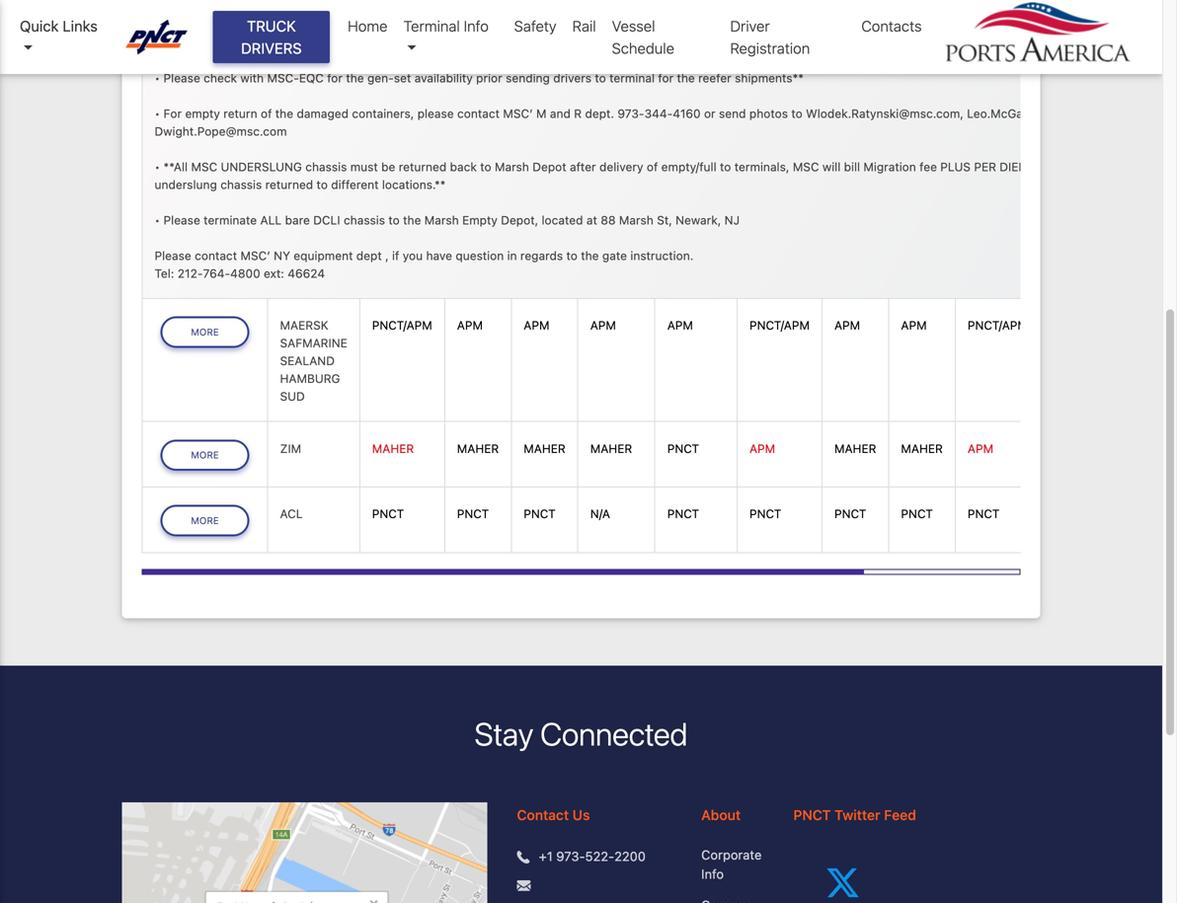 Task type: locate. For each thing, give the bounding box(es) containing it.
info down corporate
[[702, 867, 724, 882]]

contact down • please check with msc-eqc for the gen-set availability prior sending drivers to terminal for the reefer shipments**
[[457, 107, 500, 121]]

1 vertical spatial info
[[702, 867, 724, 882]]

dwight.pope@msc.com
[[155, 125, 287, 138]]

msc' inside the please contact msc' ny equipment dept , if you have question in regards to the gate instruction. tel: 212-764-4800 ext: 46624
[[241, 249, 270, 263]]

• left for
[[155, 107, 160, 121]]

gate
[[603, 249, 627, 263]]

0 vertical spatial more button
[[161, 317, 249, 348]]

0 horizontal spatial per
[[974, 160, 997, 174]]

more left "acl"
[[191, 515, 219, 526]]

please down underslung
[[164, 213, 200, 227]]

1 horizontal spatial info
[[702, 867, 724, 882]]

msc-
[[267, 71, 299, 85]]

1 horizontal spatial contact
[[457, 107, 500, 121]]

more button
[[161, 317, 249, 348], [161, 440, 249, 471], [161, 506, 249, 537]]

dispatch left 40ot
[[155, 18, 204, 32]]

with
[[240, 71, 264, 85]]

0 horizontal spatial for
[[327, 71, 343, 85]]

located
[[542, 213, 583, 227]]

$200
[[1033, 160, 1062, 174]]

1 vertical spatial dispatch
[[155, 18, 204, 32]]

r
[[574, 107, 582, 121]]

please inside the please contact msc' ny equipment dept , if you have question in regards to the gate instruction. tel: 212-764-4800 ext: 46624
[[155, 249, 191, 263]]

of inside • **all msc underslung chassis must be returned back to marsh depot after delivery of empty/full to terminals, msc will bill migration fee plus per diem $200 per day, for underslung chassis returned to different locations.**
[[647, 160, 658, 174]]

returned up locations.**
[[399, 160, 447, 174]]

and
[[550, 107, 571, 121]]

• please check with msc-eqc for the gen-set availability prior sending drivers to terminal for the reefer shipments**
[[155, 71, 804, 85]]

terminal
[[610, 71, 655, 85]]

to inside the please contact msc' ny equipment dept , if you have question in regards to the gate instruction. tel: 212-764-4800 ext: 46624
[[567, 249, 578, 263]]

973- inside •  for empty return of the damaged containers, please contact msc' m and r dept. 973-344-4160 or send photos  to wlodek.ratynski@msc.com, leo.mcgann@msc.com, dwight.pope@msc.com
[[618, 107, 645, 121]]

contact up 764-
[[195, 249, 237, 263]]

for
[[327, 71, 343, 85], [658, 71, 674, 85], [1120, 160, 1136, 174]]

dispatch left 40fr
[[155, 36, 204, 50]]

973-
[[618, 107, 645, 121], [557, 850, 585, 864]]

0 vertical spatial contact
[[457, 107, 500, 121]]

per left day, at the top
[[1065, 160, 1088, 174]]

0 vertical spatial returned
[[399, 160, 447, 174]]

empty
[[185, 107, 220, 121]]

2 more button from the top
[[161, 440, 249, 471]]

more down 764-
[[191, 326, 219, 338]]

n/a
[[590, 508, 611, 521]]

• for • please terminate all bare dcli chassis to the marsh empty depot, located at 88 marsh st, newark, nj
[[155, 213, 160, 227]]

please up for
[[164, 71, 200, 85]]

1 • from the top
[[155, 71, 160, 85]]

depot
[[533, 160, 567, 174]]

• left check
[[155, 71, 160, 85]]

returned down underslung
[[265, 178, 313, 192]]

1 per from the left
[[974, 160, 997, 174]]

safety link
[[506, 7, 565, 45]]

973- right dept. on the top of page
[[618, 107, 645, 121]]

• down underslung
[[155, 213, 160, 227]]

corporate info
[[702, 848, 762, 882]]

corporate
[[702, 848, 762, 863]]

send
[[719, 107, 746, 121]]

info for corporate info
[[702, 867, 724, 882]]

of right delivery on the right
[[647, 160, 658, 174]]

2 vertical spatial dispatch
[[155, 36, 204, 50]]

0 vertical spatial dispatch
[[155, 0, 204, 14]]

connected
[[541, 716, 688, 753]]

terminal info
[[404, 17, 489, 35]]

registration
[[731, 40, 810, 57]]

underslung
[[155, 178, 217, 192]]

marsh
[[495, 160, 529, 174], [425, 213, 459, 227], [619, 213, 654, 227]]

the down msc- on the top
[[275, 107, 293, 121]]

drivers
[[241, 40, 302, 57]]

2 vertical spatial chassis
[[344, 213, 385, 227]]

2 vertical spatial more
[[191, 515, 219, 526]]

the left gen-
[[346, 71, 364, 85]]

empty/full
[[662, 160, 717, 174]]

0 vertical spatial please
[[164, 71, 200, 85]]

more button left "acl"
[[161, 506, 249, 537]]

0 vertical spatial more
[[191, 326, 219, 338]]

3 more from the top
[[191, 515, 219, 526]]

msc' up 4800
[[241, 249, 270, 263]]

1 horizontal spatial returned
[[399, 160, 447, 174]]

1 horizontal spatial per
[[1065, 160, 1088, 174]]

• inside •  for empty return of the damaged containers, please contact msc' m and r dept. 973-344-4160 or send photos  to wlodek.ratynski@msc.com, leo.mcgann@msc.com, dwight.pope@msc.com
[[155, 107, 160, 121]]

msc' left m
[[503, 107, 533, 121]]

contact inside •  for empty return of the damaged containers, please contact msc' m and r dept. 973-344-4160 or send photos  to wlodek.ratynski@msc.com, leo.mcgann@msc.com, dwight.pope@msc.com
[[457, 107, 500, 121]]

quick links
[[20, 17, 98, 35]]

info
[[464, 17, 489, 35], [702, 867, 724, 882]]

ext:
[[264, 267, 284, 281]]

depot,
[[501, 213, 539, 227]]

1 horizontal spatial of
[[647, 160, 658, 174]]

• inside • **all msc underslung chassis must be returned back to marsh depot after delivery of empty/full to terminals, msc will bill migration fee plus per diem $200 per day, for underslung chassis returned to different locations.**
[[155, 160, 160, 174]]

of right the return
[[261, 107, 272, 121]]

bill
[[844, 160, 860, 174]]

1 horizontal spatial msc'
[[503, 107, 533, 121]]

plus
[[941, 160, 971, 174]]

fee
[[920, 160, 937, 174]]

0 horizontal spatial marsh
[[425, 213, 459, 227]]

0 vertical spatial info
[[464, 17, 489, 35]]

1 horizontal spatial 973-
[[618, 107, 645, 121]]

• for • **all msc underslung chassis must be returned back to marsh depot after delivery of empty/full to terminals, msc will bill migration fee plus per diem $200 per day, for underslung chassis returned to different locations.**
[[155, 160, 160, 174]]

quick
[[20, 17, 59, 35]]

1 vertical spatial 973-
[[557, 850, 585, 864]]

regards
[[521, 249, 563, 263]]

all
[[260, 213, 282, 227]]

1 vertical spatial more
[[191, 450, 219, 461]]

for right 'eqc' in the left of the page
[[327, 71, 343, 85]]

from up drivers
[[242, 18, 268, 32]]

nj
[[725, 213, 740, 227]]

msc'
[[503, 107, 533, 121], [241, 249, 270, 263]]

3 • from the top
[[155, 160, 160, 174]]

dcli
[[313, 213, 340, 227]]

dispatch left the 45hc
[[155, 0, 204, 14]]

instruction.
[[631, 249, 694, 263]]

0 horizontal spatial msc
[[191, 160, 218, 174]]

please up the tel:
[[155, 249, 191, 263]]

0 horizontal spatial info
[[464, 17, 489, 35]]

chassis down underslung
[[220, 178, 262, 192]]

marsh right 88
[[619, 213, 654, 227]]

empty
[[462, 213, 498, 227]]

1 vertical spatial from
[[242, 18, 268, 32]]

3 more button from the top
[[161, 506, 249, 537]]

reefer
[[699, 71, 732, 85]]

973- right +1
[[557, 850, 585, 864]]

msc left the will at the right of the page
[[793, 160, 820, 174]]

0 vertical spatial from
[[243, 0, 269, 14]]

terminals,
[[735, 160, 790, 174]]

5 maher from the left
[[835, 442, 877, 456]]

chassis up different
[[306, 160, 347, 174]]

availability
[[415, 71, 473, 85]]

• for •  for empty return of the damaged containers, please contact msc' m and r dept. 973-344-4160 or send photos  to wlodek.ratynski@msc.com, leo.mcgann@msc.com, dwight.pope@msc.com
[[155, 107, 160, 121]]

chassis
[[306, 160, 347, 174], [220, 178, 262, 192], [344, 213, 385, 227]]

0 vertical spatial of
[[261, 107, 272, 121]]

terminate
[[204, 213, 257, 227]]

home
[[348, 17, 388, 35]]

for right day, at the top
[[1120, 160, 1136, 174]]

0 horizontal spatial msc'
[[241, 249, 270, 263]]

2 vertical spatial please
[[155, 249, 191, 263]]

1 vertical spatial msc'
[[241, 249, 270, 263]]

3 dispatch from the top
[[155, 36, 204, 50]]

chassis up dept
[[344, 213, 385, 227]]

the left gate
[[581, 249, 599, 263]]

info right "terminal"
[[464, 17, 489, 35]]

more button down 764-
[[161, 317, 249, 348]]

per left diem
[[974, 160, 997, 174]]

1 vertical spatial contact
[[195, 249, 237, 263]]

dispatch
[[155, 0, 204, 14], [155, 18, 204, 32], [155, 36, 204, 50]]

the up you
[[403, 213, 421, 227]]

•
[[155, 71, 160, 85], [155, 107, 160, 121], [155, 160, 160, 174], [155, 213, 160, 227]]

from down truck
[[240, 36, 266, 50]]

will
[[823, 160, 841, 174]]

back
[[450, 160, 477, 174]]

vessel
[[612, 17, 655, 35]]

more left the "zim"
[[191, 450, 219, 461]]

4800
[[230, 267, 260, 281]]

1 vertical spatial of
[[647, 160, 658, 174]]

maersk
[[280, 319, 329, 333]]

of inside •  for empty return of the damaged containers, please contact msc' m and r dept. 973-344-4160 or send photos  to wlodek.ratynski@msc.com, leo.mcgann@msc.com, dwight.pope@msc.com
[[261, 107, 272, 121]]

2 maher from the left
[[457, 442, 499, 456]]

containers,
[[352, 107, 414, 121]]

marsh left depot
[[495, 160, 529, 174]]

info inside corporate info
[[702, 867, 724, 882]]

info for terminal info
[[464, 17, 489, 35]]

the left "reefer"
[[677, 71, 695, 85]]

per
[[974, 160, 997, 174], [1065, 160, 1088, 174]]

wlodek.ratynski@msc.com,
[[806, 107, 964, 121]]

0 horizontal spatial returned
[[265, 178, 313, 192]]

contact
[[517, 808, 569, 824]]

contact inside the please contact msc' ny equipment dept , if you have question in regards to the gate instruction. tel: 212-764-4800 ext: 46624
[[195, 249, 237, 263]]

764-
[[203, 267, 230, 281]]

1 maher from the left
[[372, 442, 414, 456]]

1 more button from the top
[[161, 317, 249, 348]]

maersk safmarine sealand hamburg sud
[[280, 319, 348, 404]]

2 • from the top
[[155, 107, 160, 121]]

from up truck
[[243, 0, 269, 14]]

344-
[[645, 107, 673, 121]]

2 more from the top
[[191, 450, 219, 461]]

0 horizontal spatial 973-
[[557, 850, 585, 864]]

st,
[[657, 213, 673, 227]]

to inside •  for empty return of the damaged containers, please contact msc' m and r dept. 973-344-4160 or send photos  to wlodek.ratynski@msc.com, leo.mcgann@msc.com, dwight.pope@msc.com
[[792, 107, 803, 121]]

pnct/apm inside dispatch 45hc from pnct/apm dispatch 40ot from apm dispatch 40fr from pnct
[[272, 0, 332, 14]]

dept.
[[585, 107, 614, 121]]

4 • from the top
[[155, 213, 160, 227]]

for right 'terminal'
[[658, 71, 674, 85]]

different
[[331, 178, 379, 192]]

more
[[191, 326, 219, 338], [191, 450, 219, 461], [191, 515, 219, 526]]

us
[[573, 808, 590, 824]]

to right the regards
[[567, 249, 578, 263]]

2 vertical spatial more button
[[161, 506, 249, 537]]

0 vertical spatial 973-
[[618, 107, 645, 121]]

msc up underslung
[[191, 160, 218, 174]]

• left "**all"
[[155, 160, 160, 174]]

please for terminate
[[164, 213, 200, 227]]

contact
[[457, 107, 500, 121], [195, 249, 237, 263]]

to up if
[[389, 213, 400, 227]]

pnct
[[270, 36, 302, 50], [668, 442, 700, 456], [372, 508, 404, 521], [457, 508, 489, 521], [524, 508, 556, 521], [668, 508, 700, 521], [750, 508, 782, 521], [835, 508, 867, 521], [901, 508, 933, 521], [968, 508, 1000, 521], [794, 808, 831, 824]]

to right photos at the right of page
[[792, 107, 803, 121]]

1 horizontal spatial msc
[[793, 160, 820, 174]]

• **all msc underslung chassis must be returned back to marsh depot after delivery of empty/full to terminals, msc will bill migration fee plus per diem $200 per day, for underslung chassis returned to different locations.**
[[155, 160, 1136, 192]]

shipments**
[[735, 71, 804, 85]]

1 more from the top
[[191, 326, 219, 338]]

1 horizontal spatial marsh
[[495, 160, 529, 174]]

more for zim
[[191, 450, 219, 461]]

1 vertical spatial more button
[[161, 440, 249, 471]]

tel:
[[155, 267, 174, 281]]

m
[[536, 107, 547, 121]]

truck drivers
[[241, 17, 302, 57]]

• for • please check with msc-eqc for the gen-set availability prior sending drivers to terminal for the reefer shipments**
[[155, 71, 160, 85]]

maher
[[372, 442, 414, 456], [457, 442, 499, 456], [524, 442, 566, 456], [590, 442, 632, 456], [835, 442, 877, 456], [901, 442, 943, 456]]

0 horizontal spatial contact
[[195, 249, 237, 263]]

to left terminals,
[[720, 160, 731, 174]]

1 vertical spatial returned
[[265, 178, 313, 192]]

more button for zim
[[161, 440, 249, 471]]

marsh up have
[[425, 213, 459, 227]]

0 horizontal spatial of
[[261, 107, 272, 121]]

1 vertical spatial please
[[164, 213, 200, 227]]

driver registration
[[731, 17, 810, 57]]

2 per from the left
[[1065, 160, 1088, 174]]

2 horizontal spatial for
[[1120, 160, 1136, 174]]

0 vertical spatial msc'
[[503, 107, 533, 121]]

more button left the "zim"
[[161, 440, 249, 471]]



Task type: describe. For each thing, give the bounding box(es) containing it.
underslung
[[221, 160, 302, 174]]

photos
[[750, 107, 788, 121]]

+1 973-522-2200 link
[[539, 848, 646, 867]]

ny
[[274, 249, 290, 263]]

if
[[392, 249, 399, 263]]

40fr
[[207, 36, 237, 50]]

dispatch 45hc from pnct/apm dispatch 40ot from apm dispatch 40fr from pnct
[[155, 0, 332, 50]]

6 maher from the left
[[901, 442, 943, 456]]

leo.mcgann@msc.com,
[[967, 107, 1102, 121]]

more for maersk safmarine sealand hamburg sud
[[191, 326, 219, 338]]

drivers
[[553, 71, 592, 85]]

newark,
[[676, 213, 721, 227]]

migration
[[864, 160, 917, 174]]

safety
[[514, 17, 557, 35]]

the inside the please contact msc' ny equipment dept , if you have question in regards to the gate instruction. tel: 212-764-4800 ext: 46624
[[581, 249, 599, 263]]

dept
[[356, 249, 382, 263]]

45hc
[[207, 0, 240, 14]]

to left different
[[317, 178, 328, 192]]

contacts link
[[854, 7, 930, 45]]

+1 973-522-2200
[[539, 850, 646, 864]]

more button for maersk safmarine sealand hamburg sud
[[161, 317, 249, 348]]

sud
[[280, 390, 305, 404]]

2 dispatch from the top
[[155, 18, 204, 32]]

stay connected
[[475, 716, 688, 753]]

for inside • **all msc underslung chassis must be returned back to marsh depot after delivery of empty/full to terminals, msc will bill migration fee plus per diem $200 per day, for underslung chassis returned to different locations.**
[[1120, 160, 1136, 174]]

2 horizontal spatial marsh
[[619, 213, 654, 227]]

4 maher from the left
[[590, 442, 632, 456]]

stay
[[475, 716, 534, 753]]

212-
[[178, 267, 203, 281]]

check
[[204, 71, 237, 85]]

day,
[[1091, 160, 1117, 174]]

you
[[403, 249, 423, 263]]

2 msc from the left
[[793, 160, 820, 174]]

corporate info link
[[702, 846, 764, 885]]

schedule
[[612, 40, 675, 57]]

,
[[385, 249, 389, 263]]

•  for empty return of the damaged containers, please contact msc' m and r dept. 973-344-4160 or send photos  to wlodek.ratynski@msc.com, leo.mcgann@msc.com, dwight.pope@msc.com
[[155, 107, 1102, 138]]

truck
[[247, 17, 296, 35]]

prior
[[476, 71, 503, 85]]

0 vertical spatial chassis
[[306, 160, 347, 174]]

marsh inside • **all msc underslung chassis must be returned back to marsh depot after delivery of empty/full to terminals, msc will bill migration fee plus per diem $200 per day, for underslung chassis returned to different locations.**
[[495, 160, 529, 174]]

diem
[[1000, 160, 1029, 174]]

have
[[426, 249, 452, 263]]

973- inside +1 973-522-2200 link
[[557, 850, 585, 864]]

damaged
[[297, 107, 349, 121]]

truck drivers link
[[213, 11, 330, 63]]

2 vertical spatial from
[[240, 36, 266, 50]]

1 horizontal spatial for
[[658, 71, 674, 85]]

4160
[[673, 107, 701, 121]]

more for acl
[[191, 515, 219, 526]]

please contact msc' ny equipment dept , if you have question in regards to the gate instruction. tel: 212-764-4800 ext: 46624
[[155, 249, 694, 281]]

sending
[[506, 71, 550, 85]]

3 maher from the left
[[524, 442, 566, 456]]

locations.**
[[382, 178, 446, 192]]

sealand
[[280, 354, 335, 368]]

zim
[[280, 442, 301, 456]]

after
[[570, 160, 596, 174]]

hamburg
[[280, 372, 340, 386]]

40ot
[[207, 18, 239, 32]]

apm inside dispatch 45hc from pnct/apm dispatch 40ot from apm dispatch 40fr from pnct
[[271, 18, 297, 32]]

to right drivers
[[595, 71, 606, 85]]

vessel schedule link
[[604, 7, 723, 67]]

more button for acl
[[161, 506, 249, 537]]

vessel schedule
[[612, 17, 675, 57]]

please for check
[[164, 71, 200, 85]]

contact us
[[517, 808, 590, 824]]

the inside •  for empty return of the damaged containers, please contact msc' m and r dept. 973-344-4160 or send photos  to wlodek.ratynski@msc.com, leo.mcgann@msc.com, dwight.pope@msc.com
[[275, 107, 293, 121]]

**all
[[164, 160, 188, 174]]

2200
[[615, 850, 646, 864]]

twitter
[[835, 808, 881, 824]]

1 vertical spatial chassis
[[220, 178, 262, 192]]

1 msc from the left
[[191, 160, 218, 174]]

must
[[350, 160, 378, 174]]

eqc
[[299, 71, 324, 85]]

delivery
[[600, 160, 644, 174]]

return
[[224, 107, 257, 121]]

msc' inside •  for empty return of the damaged containers, please contact msc' m and r dept. 973-344-4160 or send photos  to wlodek.ratynski@msc.com, leo.mcgann@msc.com, dwight.pope@msc.com
[[503, 107, 533, 121]]

46624
[[288, 267, 325, 281]]

driver registration link
[[723, 7, 854, 67]]

question
[[456, 249, 504, 263]]

gen-
[[367, 71, 394, 85]]

for
[[164, 107, 182, 121]]

bare
[[285, 213, 310, 227]]

1 dispatch from the top
[[155, 0, 204, 14]]

about
[[702, 808, 741, 824]]

88
[[601, 213, 616, 227]]

safmarine
[[280, 337, 348, 350]]

quick links link
[[20, 15, 107, 59]]

terminal info link
[[396, 7, 506, 67]]

to right back
[[480, 160, 492, 174]]

pnct inside dispatch 45hc from pnct/apm dispatch 40ot from apm dispatch 40fr from pnct
[[270, 36, 302, 50]]



Task type: vqa. For each thing, say whether or not it's contained in the screenshot.


